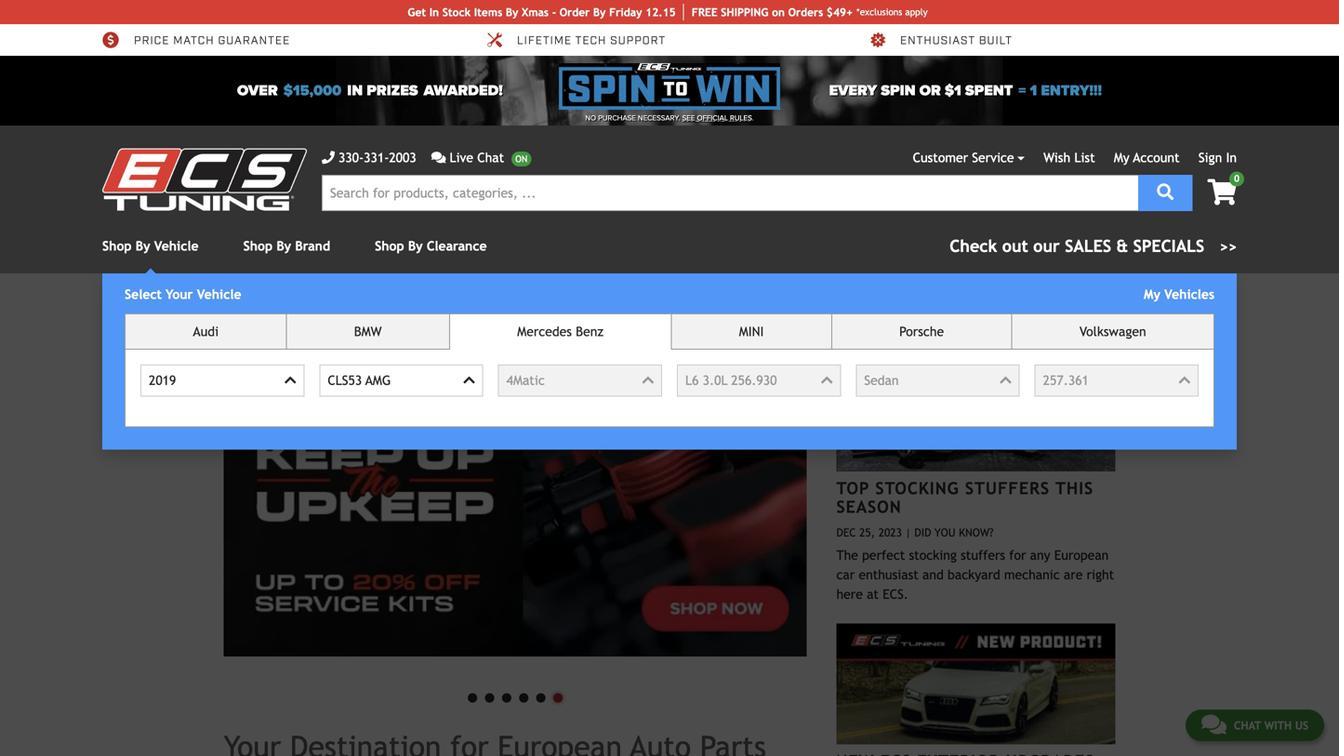 Task type: describe. For each thing, give the bounding box(es) containing it.
shop by clearance link
[[375, 239, 487, 253]]

select your vehicle
[[125, 287, 241, 302]]

get
[[408, 6, 426, 19]]

any
[[1030, 548, 1051, 563]]

by for shop by vehicle
[[136, 239, 150, 253]]

service
[[972, 150, 1014, 165]]

by for shop by clearance
[[408, 239, 423, 253]]

chat with us
[[1234, 719, 1309, 732]]

25,
[[860, 526, 875, 539]]

3 • from the left
[[498, 677, 515, 715]]

every
[[829, 82, 877, 100]]

rules
[[730, 113, 752, 123]]

shop for shop by vehicle
[[102, 239, 132, 253]]

spin
[[881, 82, 916, 100]]

price match guarantee link
[[102, 32, 290, 48]]

enthusiast built link
[[869, 32, 1013, 48]]

my for my account
[[1114, 150, 1130, 165]]

apply
[[905, 7, 928, 17]]

lifetime tech support
[[517, 33, 666, 48]]

items
[[474, 6, 503, 19]]

ecs news
[[927, 319, 1026, 342]]

right
[[1087, 567, 1115, 582]]

prizes
[[367, 82, 418, 100]]

with
[[1265, 719, 1292, 732]]

free ship ping on orders $49+ *exclusions apply
[[692, 6, 928, 19]]

sales & specials link
[[950, 233, 1237, 259]]

2003
[[389, 150, 416, 165]]

news
[[971, 319, 1026, 342]]

top
[[837, 478, 870, 498]]

chat inside live chat link
[[477, 150, 504, 165]]

purchase
[[598, 113, 636, 123]]

top stocking stuffers this season
[[837, 478, 1094, 517]]

ship
[[721, 6, 744, 19]]

entry!!!
[[1041, 82, 1102, 100]]

*exclusions
[[857, 7, 903, 17]]

2023
[[879, 526, 902, 539]]

orders
[[788, 6, 823, 19]]

=
[[1019, 82, 1026, 100]]

audi
[[193, 324, 219, 339]]

shop for shop by brand
[[243, 239, 273, 253]]

sign in link
[[1199, 150, 1237, 165]]

256.930
[[731, 373, 777, 388]]

match
[[173, 33, 214, 48]]

lifetime
[[517, 33, 572, 48]]

this
[[1056, 478, 1094, 498]]

get in stock items by xmas - order by friday 12.15
[[408, 6, 676, 19]]

wish list
[[1044, 150, 1095, 165]]

3.0l
[[703, 373, 728, 388]]

2 • from the left
[[481, 677, 498, 715]]

by right order
[[593, 6, 606, 19]]

sedan
[[864, 373, 899, 388]]

chat with us link
[[1186, 710, 1325, 741]]

my account link
[[1114, 150, 1180, 165]]

ping
[[744, 6, 769, 19]]

my vehicles link
[[1144, 287, 1215, 302]]

benz
[[576, 324, 604, 339]]

257.361
[[1043, 373, 1089, 388]]

top stocking stuffers this season link
[[837, 478, 1094, 517]]

mini
[[739, 324, 764, 339]]

my account
[[1114, 150, 1180, 165]]

l6 3.0l 256.930
[[686, 373, 777, 388]]

necessary.
[[638, 113, 680, 123]]

generic - abe image
[[224, 318, 807, 657]]

view all
[[1064, 326, 1107, 337]]

list
[[1075, 150, 1095, 165]]

by for shop by brand
[[277, 239, 291, 253]]

my for my vehicles
[[1144, 287, 1161, 302]]

live chat
[[450, 150, 504, 165]]

and
[[923, 567, 944, 582]]

xmas
[[522, 6, 549, 19]]

your
[[166, 287, 193, 302]]

by left xmas on the top of the page
[[506, 6, 518, 19]]

.
[[752, 113, 754, 123]]

stocking
[[909, 548, 957, 563]]

built
[[979, 33, 1013, 48]]

live chat link
[[431, 148, 531, 167]]

stocking
[[876, 478, 960, 498]]

mercedes
[[517, 324, 572, 339]]

shop by clearance
[[375, 239, 487, 253]]

330-331-2003 link
[[322, 148, 416, 167]]

lifetime tech support link
[[486, 32, 666, 48]]

here
[[837, 587, 863, 602]]

no
[[585, 113, 596, 123]]

see
[[682, 113, 695, 123]]

specials
[[1134, 236, 1205, 256]]



Task type: locate. For each thing, give the bounding box(es) containing it.
dec
[[837, 526, 856, 539]]

vehicle up audi
[[197, 287, 241, 302]]

customer
[[913, 150, 968, 165]]

0 horizontal spatial shop
[[102, 239, 132, 253]]

guarantee
[[218, 33, 290, 48]]

1 • from the left
[[464, 677, 481, 715]]

stock
[[443, 6, 471, 19]]

volkswagen
[[1080, 324, 1147, 339]]

shop left brand
[[243, 239, 273, 253]]

my vehicles
[[1144, 287, 1215, 302]]

1 horizontal spatial my
[[1144, 287, 1161, 302]]

friday
[[609, 6, 642, 19]]

shop up "select"
[[102, 239, 132, 253]]

330-
[[339, 150, 364, 165]]

comments image
[[431, 151, 446, 164]]

shop by brand
[[243, 239, 330, 253]]

over $15,000 in prizes
[[237, 82, 418, 100]]

over
[[237, 82, 278, 100]]

|
[[905, 526, 911, 539]]

1 vertical spatial chat
[[1234, 719, 1261, 732]]

shop by brand link
[[243, 239, 330, 253]]

by up "select"
[[136, 239, 150, 253]]

chat right live
[[477, 150, 504, 165]]

shop left clearance
[[375, 239, 404, 253]]

0 horizontal spatial chat
[[477, 150, 504, 165]]

sign
[[1199, 150, 1222, 165]]

cls53 amg
[[328, 373, 391, 388]]

4 • from the left
[[515, 677, 532, 715]]

in for sign
[[1226, 150, 1237, 165]]

my left "vehicles"
[[1144, 287, 1161, 302]]

0 link
[[1193, 172, 1245, 207]]

backyard
[[948, 567, 1001, 582]]

$49+
[[827, 6, 853, 19]]

0 horizontal spatial in
[[429, 6, 439, 19]]

1 vertical spatial in
[[1226, 150, 1237, 165]]

season
[[837, 497, 902, 517]]

are
[[1064, 567, 1083, 582]]

live
[[450, 150, 473, 165]]

or
[[920, 82, 941, 100]]

top stocking stuffers this season image
[[837, 350, 1116, 471]]

porsche
[[900, 324, 944, 339]]

• • • • • •
[[464, 677, 567, 715]]

customer service
[[913, 150, 1014, 165]]

bmw
[[354, 324, 382, 339]]

1 shop from the left
[[102, 239, 132, 253]]

mercedes benz
[[517, 324, 604, 339]]

price match guarantee
[[134, 33, 290, 48]]

shopping cart image
[[1208, 179, 1237, 205]]

view
[[1064, 326, 1090, 337]]

*exclusions apply link
[[857, 5, 928, 19]]

at
[[867, 587, 879, 602]]

in right 'sign' on the top of the page
[[1226, 150, 1237, 165]]

1 horizontal spatial in
[[1226, 150, 1237, 165]]

ecs
[[927, 319, 964, 342]]

3 shop from the left
[[375, 239, 404, 253]]

know?
[[959, 526, 994, 539]]

phone image
[[322, 151, 335, 164]]

my
[[1114, 150, 1130, 165], [1144, 287, 1161, 302]]

by left clearance
[[408, 239, 423, 253]]

select
[[125, 287, 162, 302]]

us
[[1295, 719, 1309, 732]]

ecs.
[[883, 587, 909, 602]]

330-331-2003
[[339, 150, 416, 165]]

european
[[1055, 548, 1109, 563]]

shop by vehicle link
[[102, 239, 199, 253]]

1 vertical spatial vehicle
[[197, 287, 241, 302]]

customer service button
[[913, 148, 1025, 167]]

in
[[429, 6, 439, 19], [1226, 150, 1237, 165]]

my left account
[[1114, 150, 1130, 165]]

shop by vehicle
[[102, 239, 199, 253]]

dec 25, 2023 | did you know? the perfect stocking stuffers for any european car enthusiast and backyard mechanic are right here at ecs.
[[837, 526, 1115, 602]]

chat
[[477, 150, 504, 165], [1234, 719, 1261, 732]]

price
[[134, 33, 170, 48]]

1 horizontal spatial chat
[[1234, 719, 1261, 732]]

brand
[[295, 239, 330, 253]]

0 vertical spatial my
[[1114, 150, 1130, 165]]

tab list
[[125, 313, 1215, 427]]

official
[[697, 113, 728, 123]]

0 vertical spatial chat
[[477, 150, 504, 165]]

$1
[[945, 82, 962, 100]]

0
[[1234, 173, 1240, 184]]

in for get
[[429, 6, 439, 19]]

wish list link
[[1044, 150, 1095, 165]]

5 • from the left
[[532, 677, 549, 715]]

2019
[[149, 373, 176, 388]]

0 vertical spatial vehicle
[[154, 239, 199, 253]]

•
[[464, 677, 481, 715], [481, 677, 498, 715], [498, 677, 515, 715], [515, 677, 532, 715], [532, 677, 549, 715], [549, 677, 567, 715]]

2 horizontal spatial shop
[[375, 239, 404, 253]]

0 vertical spatial in
[[429, 6, 439, 19]]

the
[[837, 548, 858, 563]]

sales
[[1065, 236, 1112, 256]]

-
[[552, 6, 556, 19]]

ecs tuning image
[[102, 148, 307, 211]]

clearance
[[427, 239, 487, 253]]

1 vertical spatial my
[[1144, 287, 1161, 302]]

vehicle up your
[[154, 239, 199, 253]]

search image
[[1157, 184, 1174, 200]]

by left brand
[[277, 239, 291, 253]]

new ecs exterior upgrades for your c7 rs7 image
[[837, 623, 1116, 744]]

1 horizontal spatial shop
[[243, 239, 273, 253]]

perfect
[[862, 548, 905, 563]]

6 • from the left
[[549, 677, 567, 715]]

tech
[[575, 33, 607, 48]]

shop for shop by clearance
[[375, 239, 404, 253]]

wish
[[1044, 150, 1071, 165]]

2 shop from the left
[[243, 239, 273, 253]]

vehicle for select your vehicle
[[197, 287, 241, 302]]

enthusiast built
[[900, 33, 1013, 48]]

ecs tuning 'spin to win' contest logo image
[[559, 63, 780, 110]]

1
[[1030, 82, 1037, 100]]

vehicle for shop by vehicle
[[154, 239, 199, 253]]

$15,000
[[283, 82, 342, 100]]

chat left with
[[1234, 719, 1261, 732]]

tab list containing audi
[[125, 313, 1215, 427]]

order
[[560, 6, 590, 19]]

chat inside chat with us link
[[1234, 719, 1261, 732]]

331-
[[364, 150, 389, 165]]

Search text field
[[322, 175, 1139, 211]]

sign in
[[1199, 150, 1237, 165]]

amg
[[366, 373, 391, 388]]

0 horizontal spatial my
[[1114, 150, 1130, 165]]

in
[[347, 82, 363, 100]]

in right get
[[429, 6, 439, 19]]



Task type: vqa. For each thing, say whether or not it's contained in the screenshot.
*exclusions apply link
yes



